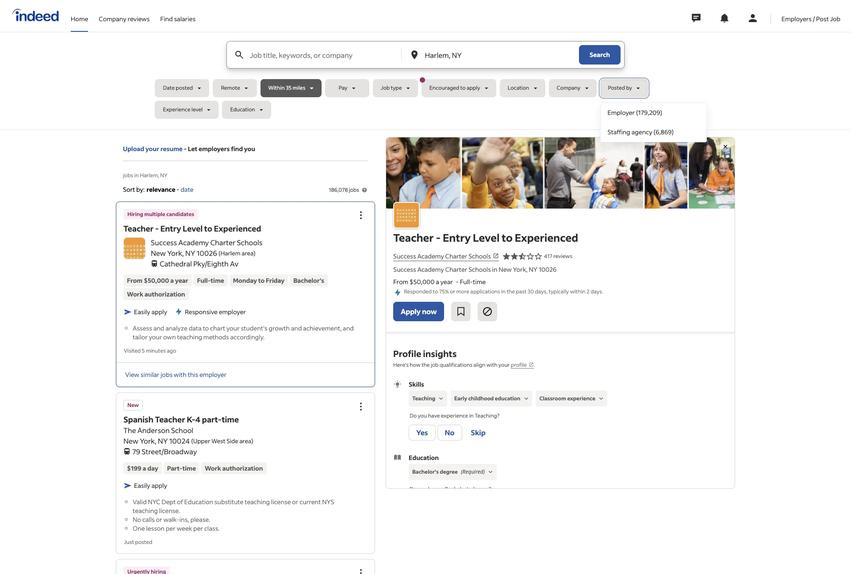 Task type: describe. For each thing, give the bounding box(es) containing it.
academy inside success academy charter schools "link"
[[418, 252, 444, 261]]

sort by: relevance - date
[[123, 185, 194, 194]]

1 vertical spatial degree
[[472, 487, 489, 493]]

2 per from the left
[[193, 525, 203, 533]]

ins,
[[180, 516, 189, 524]]

? for do you have experience in teaching ?
[[497, 413, 500, 420]]

2 horizontal spatial teaching
[[245, 498, 270, 507]]

remote button
[[213, 79, 257, 97]]

2 vertical spatial jobs
[[161, 371, 173, 379]]

pky/eighth
[[193, 260, 229, 269]]

nys
[[322, 498, 334, 507]]

york, inside the anderson school new york, ny 10024 ( upper west side area )
[[140, 437, 157, 446]]

time down pky/eighth
[[211, 277, 224, 285]]

posted by
[[608, 85, 632, 91]]

the anderson school new york, ny 10024 ( upper west side area )
[[123, 426, 253, 446]]

valid
[[133, 498, 147, 507]]

notifications unread count 0 image
[[720, 13, 730, 23]]

teaching button
[[409, 391, 447, 407]]

days.
[[591, 289, 604, 295]]

search button
[[579, 45, 621, 65]]

sort
[[123, 185, 135, 194]]

1 vertical spatial experience
[[441, 413, 468, 420]]

from for from $50,000 a year - full-time
[[393, 278, 409, 286]]

ny inside success academy charter schools new york, ny 10026 ( harlem area )
[[185, 249, 195, 258]]

company button
[[549, 79, 597, 97]]

qualifications
[[440, 362, 473, 369]]

0 horizontal spatial the
[[422, 362, 430, 369]]

responsive
[[185, 308, 218, 317]]

to left 75%
[[433, 289, 438, 295]]

license
[[271, 498, 291, 507]]

1 horizontal spatial entry
[[443, 231, 471, 245]]

account image
[[748, 13, 759, 23]]

10026 inside success academy charter schools new york, ny 10026 ( harlem area )
[[197, 249, 217, 258]]

responded
[[404, 289, 432, 295]]

academy for in
[[418, 265, 444, 274]]

side
[[227, 438, 238, 445]]

spanish teacher k-4 part-time button
[[123, 415, 239, 425]]

0 horizontal spatial level
[[183, 224, 203, 234]]

0 horizontal spatial with
[[174, 371, 187, 379]]

1 vertical spatial teaching
[[475, 413, 497, 420]]

a down cathedral
[[170, 277, 174, 285]]

time down street/broadway in the left of the page
[[183, 465, 196, 473]]

1 horizontal spatial authorization
[[222, 465, 263, 473]]

1 vertical spatial employer
[[200, 371, 227, 379]]

your left profile
[[499, 362, 510, 369]]

time up side in the bottom of the page
[[222, 415, 239, 425]]

find
[[160, 14, 173, 23]]

find salaries
[[160, 14, 196, 23]]

license.
[[159, 507, 180, 515]]

early childhood education button
[[451, 391, 533, 407]]

week
[[177, 525, 192, 533]]

2 vertical spatial or
[[156, 516, 162, 524]]

in up skip
[[469, 413, 474, 420]]

by
[[626, 85, 632, 91]]

degree inside the bachelor's degree (required)
[[440, 469, 458, 476]]

1 per from the left
[[166, 525, 176, 533]]

yes button
[[409, 425, 436, 441]]

align
[[474, 362, 486, 369]]

1 easily apply from the top
[[134, 308, 167, 316]]

success for new
[[151, 238, 177, 248]]

now
[[422, 307, 437, 316]]

employer (179,209) link
[[601, 103, 707, 123]]

just posted
[[124, 539, 152, 546]]

full-time
[[197, 277, 224, 285]]

a left day
[[143, 465, 146, 473]]

30
[[528, 289, 534, 295]]

experience inside button
[[568, 396, 596, 402]]

- up more
[[456, 278, 459, 286]]

0 horizontal spatial full-
[[197, 277, 211, 285]]

here's how the job qualifications align with your
[[393, 362, 511, 369]]

no button
[[438, 425, 462, 441]]

within
[[268, 85, 285, 91]]

success academy charter schools
[[393, 252, 491, 261]]

new inside the anderson school new york, ny 10024 ( upper west side area )
[[123, 437, 138, 446]]

job type button
[[373, 79, 418, 97]]

ny inside the anderson school new york, ny 10024 ( upper west side area )
[[158, 437, 168, 446]]

candidates
[[166, 211, 194, 218]]

10024
[[169, 437, 190, 446]]

new up the "spanish"
[[127, 402, 139, 409]]

$199 a day
[[127, 465, 158, 473]]

1 vertical spatial york,
[[513, 265, 528, 274]]

in left past
[[501, 289, 506, 295]]

1 vertical spatial education
[[409, 454, 439, 463]]

75%
[[439, 289, 449, 295]]

new down 2.5 out of 5 stars. link to 417 company reviews (opens in a new tab) image
[[499, 265, 512, 274]]

staffing agency (6,869)
[[608, 128, 674, 136]]

- up the success academy charter schools
[[436, 231, 441, 245]]

staffing
[[608, 128, 631, 136]]

tailor
[[133, 333, 148, 342]]

1 horizontal spatial teacher
[[155, 415, 185, 425]]

0 vertical spatial or
[[450, 289, 456, 295]]

ny down 2.5 out of 5 stars. link to 417 company reviews (opens in a new tab) image
[[529, 265, 538, 274]]

in up responded to 75% or more applications in the past 30 days, typically within 2 days.
[[492, 265, 498, 274]]

not interested image
[[483, 307, 493, 317]]

.
[[534, 362, 535, 369]]

have for experience
[[428, 413, 440, 420]]

job inside popup button
[[381, 85, 390, 91]]

79
[[132, 447, 140, 457]]

pay button
[[325, 79, 370, 97]]

(179,209)
[[636, 108, 663, 117]]

just
[[124, 539, 134, 546]]

from for from $50,000 a year
[[127, 277, 143, 285]]

1 and from the left
[[153, 325, 164, 333]]

date posted
[[163, 85, 193, 91]]

pay
[[339, 85, 348, 91]]

av
[[230, 260, 239, 269]]

one
[[133, 525, 145, 533]]

$50,000 for from $50,000 a year - full-time
[[410, 278, 435, 286]]

year for from $50,000 a year
[[175, 277, 188, 285]]

a down the bachelor's degree (required)
[[441, 487, 444, 493]]

reviews for 417 reviews
[[554, 253, 573, 260]]

substitute
[[215, 498, 244, 507]]

1 horizontal spatial level
[[473, 231, 500, 245]]

day
[[147, 465, 158, 473]]

job actions menu is collapsed image
[[356, 569, 366, 575]]

2 horizontal spatial teacher
[[393, 231, 434, 245]]

area inside the anderson school new york, ny 10024 ( upper west side area )
[[240, 438, 251, 445]]

do for do you have experience in
[[410, 413, 417, 420]]

1 horizontal spatial full-
[[460, 278, 473, 286]]

walk-
[[164, 516, 180, 524]]

the
[[123, 426, 136, 435]]

k-
[[187, 415, 195, 425]]

area inside success academy charter schools new york, ny 10026 ( harlem area )
[[242, 250, 254, 257]]

encouraged to apply button
[[420, 77, 497, 97]]

1 vertical spatial or
[[292, 498, 299, 507]]

apply now button
[[393, 302, 445, 322]]

save this job image
[[456, 307, 467, 317]]

2
[[587, 289, 590, 295]]

type
[[391, 85, 402, 91]]

0 horizontal spatial work
[[127, 291, 143, 299]]

applications
[[471, 289, 500, 295]]

schools for 10026
[[237, 238, 263, 248]]

teaching inside assess and analyze data to chart your student's growth and achievement, and tailor your own teaching methods accordingly.
[[177, 333, 202, 342]]

date posted button
[[155, 79, 209, 97]]

west
[[212, 438, 226, 445]]

staffing agency (6,869) link
[[601, 123, 707, 142]]

( inside success academy charter schools new york, ny 10026 ( harlem area )
[[219, 250, 221, 257]]

monday
[[233, 277, 257, 285]]

help icon image
[[361, 187, 368, 194]]

- left date link on the top left of the page
[[177, 185, 179, 194]]

upper
[[193, 438, 210, 445]]

anderson
[[138, 426, 170, 435]]

2 vertical spatial bachelor's
[[445, 487, 471, 493]]

education button
[[222, 101, 271, 119]]

hiring multiple candidates
[[127, 211, 194, 218]]

2 vertical spatial teaching
[[133, 507, 158, 515]]

success for in
[[393, 265, 416, 274]]

0 horizontal spatial experienced
[[214, 224, 261, 234]]

cathedral
[[160, 260, 192, 269]]

0 horizontal spatial authorization
[[145, 291, 185, 299]]

0 vertical spatial work authorization
[[127, 291, 185, 299]]

3 and from the left
[[343, 325, 354, 333]]

bachelor's degree (required)
[[413, 469, 485, 476]]

to left friday
[[258, 277, 265, 285]]

encouraged
[[430, 85, 460, 91]]

0 vertical spatial with
[[487, 362, 498, 369]]

1 horizontal spatial work
[[205, 465, 221, 473]]

to up 2.5 out of 5 stars. link to 417 company reviews (opens in a new tab) image
[[502, 231, 513, 245]]

0 vertical spatial you
[[244, 145, 255, 153]]

location
[[508, 85, 529, 91]]

$50,000 for from $50,000 a year
[[144, 277, 169, 285]]

1 vertical spatial work authorization
[[205, 465, 263, 473]]

(6,869)
[[654, 128, 674, 136]]

? for do you have a bachelor's degree ?
[[489, 487, 491, 493]]

year for from $50,000 a year - full-time
[[441, 278, 453, 286]]

employer
[[608, 108, 635, 117]]

2 easily from the top
[[134, 482, 150, 490]]

0 horizontal spatial teacher - entry level to experienced
[[123, 224, 261, 234]]

success inside "link"
[[393, 252, 416, 261]]

2.5 out of 5 stars. link to 417 company reviews (opens in a new tab) image
[[503, 251, 543, 262]]

profile
[[511, 362, 527, 369]]

do for do you have a
[[410, 487, 417, 493]]

0 horizontal spatial teacher
[[123, 224, 154, 234]]

early childhood education
[[455, 396, 521, 402]]

0 vertical spatial employer
[[219, 308, 246, 317]]

menu containing employer (179,209)
[[600, 103, 707, 143]]

1 horizontal spatial job
[[831, 14, 841, 23]]

friday
[[266, 277, 285, 285]]

past
[[516, 289, 527, 295]]

transit information image
[[123, 447, 131, 455]]

Edit location text field
[[423, 42, 562, 68]]

1 horizontal spatial 10026
[[539, 265, 557, 274]]

employers
[[199, 145, 230, 153]]



Task type: vqa. For each thing, say whether or not it's contained in the screenshot.
Job actions for Residential Construction Project Manager / Superintendent is collapsed icon on the left of the page
no



Task type: locate. For each thing, give the bounding box(es) containing it.
success
[[151, 238, 177, 248], [393, 252, 416, 261], [393, 265, 416, 274]]

1 vertical spatial easily apply
[[134, 482, 167, 490]]

ny right harlem,
[[160, 172, 168, 179]]

posted right date at the top left of the page
[[176, 85, 193, 91]]

1 vertical spatial you
[[418, 413, 427, 420]]

(
[[219, 250, 221, 257], [191, 438, 193, 445]]

4
[[195, 415, 200, 425]]

easily apply up assess at the left
[[134, 308, 167, 316]]

2 easily apply from the top
[[134, 482, 167, 490]]

full- up more
[[460, 278, 473, 286]]

to inside popup button
[[461, 85, 466, 91]]

do up yes
[[410, 413, 417, 420]]

charter up success academy charter schools in new york, ny 10026
[[446, 252, 468, 261]]

schools up 'harlem'
[[237, 238, 263, 248]]

0 vertical spatial york,
[[167, 249, 184, 258]]

apply inside popup button
[[467, 85, 480, 91]]

2 job actions menu is collapsed image from the top
[[356, 402, 366, 412]]

employer right this
[[200, 371, 227, 379]]

employer
[[219, 308, 246, 317], [200, 371, 227, 379]]

1 do from the top
[[410, 413, 417, 420]]

2 horizontal spatial jobs
[[349, 187, 359, 193]]

no up one
[[133, 516, 141, 524]]

new up transit information icon
[[151, 249, 166, 258]]

0 vertical spatial no
[[445, 429, 455, 438]]

schools inside "link"
[[469, 252, 491, 261]]

the left past
[[507, 289, 515, 295]]

1 horizontal spatial company
[[557, 85, 581, 91]]

0 horizontal spatial (
[[191, 438, 193, 445]]

) right 'harlem'
[[254, 250, 256, 257]]

2 vertical spatial york,
[[140, 437, 157, 446]]

part-time
[[167, 465, 196, 473]]

and up own
[[153, 325, 164, 333]]

employers / post job
[[782, 14, 841, 23]]

job
[[431, 362, 439, 369]]

1 horizontal spatial $50,000
[[410, 278, 435, 286]]

$199
[[127, 465, 142, 473]]

date
[[181, 185, 194, 194]]

teaching down data
[[177, 333, 202, 342]]

1 horizontal spatial experience
[[568, 396, 596, 402]]

ny up cathedral pky/eighth av
[[185, 249, 195, 258]]

missing qualification image for classroom experience
[[598, 395, 606, 403]]

you
[[244, 145, 255, 153], [418, 413, 427, 420], [418, 487, 427, 493]]

2 vertical spatial apply
[[152, 482, 167, 490]]

skills
[[409, 381, 424, 389]]

schools up the applications
[[469, 265, 491, 274]]

apply up nyc
[[152, 482, 167, 490]]

area right 'harlem'
[[242, 250, 254, 257]]

0 horizontal spatial year
[[175, 277, 188, 285]]

1 horizontal spatial year
[[441, 278, 453, 286]]

none search field containing search
[[155, 41, 707, 143]]

0 horizontal spatial job
[[381, 85, 390, 91]]

0 vertical spatial 10026
[[197, 249, 217, 258]]

current
[[300, 498, 321, 507]]

hiring
[[127, 211, 143, 218]]

menu
[[600, 103, 707, 143]]

) right side in the bottom of the page
[[251, 438, 253, 445]]

company for company reviews
[[99, 14, 127, 23]]

1 horizontal spatial or
[[292, 498, 299, 507]]

from down company logo
[[127, 277, 143, 285]]

experience right classroom
[[568, 396, 596, 402]]

missing qualification image for teaching
[[437, 395, 445, 403]]

typically
[[549, 289, 569, 295]]

teacher down hiring
[[123, 224, 154, 234]]

1 horizontal spatial jobs
[[161, 371, 173, 379]]

per down please. on the left
[[193, 525, 203, 533]]

the
[[507, 289, 515, 295], [422, 362, 430, 369]]

data
[[189, 325, 202, 333]]

0 horizontal spatial teaching
[[133, 507, 158, 515]]

harlem,
[[140, 172, 159, 179]]

1 vertical spatial charter
[[446, 252, 468, 261]]

yes
[[417, 429, 428, 438]]

0 horizontal spatial from
[[127, 277, 143, 285]]

you down the bachelor's degree (required)
[[418, 487, 427, 493]]

easily up assess at the left
[[134, 308, 150, 316]]

education inside dropdown button
[[230, 106, 255, 113]]

your up minutes
[[149, 333, 162, 342]]

or right 75%
[[450, 289, 456, 295]]

do you have a bachelor's degree ?
[[410, 487, 491, 493]]

skip
[[471, 429, 486, 438]]

your right upload
[[146, 145, 159, 153]]

employer up chart
[[219, 308, 246, 317]]

assess
[[133, 325, 152, 333]]

0 vertical spatial do
[[410, 413, 417, 420]]

1 vertical spatial apply
[[152, 308, 167, 316]]

to inside assess and analyze data to chart your student's growth and achievement, and tailor your own teaching methods accordingly.
[[203, 325, 209, 333]]

0 vertical spatial reviews
[[128, 14, 150, 23]]

0 horizontal spatial jobs
[[123, 172, 133, 179]]

profile insights
[[393, 348, 457, 360]]

apply right encouraged
[[467, 85, 480, 91]]

view
[[125, 371, 139, 379]]

employer (179,209)
[[608, 108, 663, 117]]

a up 75%
[[436, 278, 439, 286]]

0 horizontal spatial $50,000
[[144, 277, 169, 285]]

teacher - entry level to experienced up success academy charter schools in new york, ny 10026
[[393, 231, 579, 245]]

authorization down from $50,000 a year
[[145, 291, 185, 299]]

york, inside success academy charter schools new york, ny 10026 ( harlem area )
[[167, 249, 184, 258]]

1 vertical spatial work
[[205, 465, 221, 473]]

full- down cathedral pky/eighth av
[[197, 277, 211, 285]]

1 horizontal spatial per
[[193, 525, 203, 533]]

jobs in harlem, ny
[[123, 172, 168, 179]]

posted down one
[[135, 539, 152, 546]]

2 and from the left
[[291, 325, 302, 333]]

1 horizontal spatial no
[[445, 429, 455, 438]]

0 vertical spatial posted
[[176, 85, 193, 91]]

entry up success academy charter schools "link"
[[443, 231, 471, 245]]

how
[[410, 362, 421, 369]]

417
[[544, 253, 553, 260]]

you for do you have experience in teaching ?
[[418, 413, 427, 420]]

1 have from the top
[[428, 413, 440, 420]]

0 horizontal spatial posted
[[135, 539, 152, 546]]

you right 'find'
[[244, 145, 255, 153]]

reviews for company reviews
[[128, 14, 150, 23]]

0 horizontal spatial per
[[166, 525, 176, 533]]

schools inside success academy charter schools new york, ny 10026 ( harlem area )
[[237, 238, 263, 248]]

company logo image
[[120, 238, 149, 267]]

0 vertical spatial bachelor's
[[294, 277, 324, 285]]

or right license on the left bottom of page
[[292, 498, 299, 507]]

10026 up pky/eighth
[[197, 249, 217, 258]]

education down yes button
[[409, 454, 439, 463]]

charter inside "link"
[[446, 252, 468, 261]]

missing qualification image for early childhood education
[[523, 395, 531, 403]]

have down the teaching button
[[428, 413, 440, 420]]

no inside button
[[445, 429, 455, 438]]

( up pky/eighth
[[219, 250, 221, 257]]

missing qualification image right 'education'
[[523, 395, 531, 403]]

job actions menu is collapsed image for teacher - entry level to experienced
[[356, 210, 366, 221]]

1 vertical spatial posted
[[135, 539, 152, 546]]

missing qualification image right (required)
[[487, 469, 495, 477]]

1 vertical spatial easily
[[134, 482, 150, 490]]

visited 5 minutes ago
[[124, 348, 176, 355]]

- left let
[[184, 145, 187, 153]]

reviews right 417
[[554, 253, 573, 260]]

responded to 75% or more applications in the past 30 days, typically within 2 days.
[[404, 289, 604, 295]]

classroom
[[540, 396, 567, 402]]

achievement,
[[303, 325, 342, 333]]

part-
[[167, 465, 183, 473]]

profile
[[393, 348, 422, 360]]

no inside valid nyc dept of education substitute teaching license or current nys teaching license. no calls or walk-ins, please. one lesson per week per class.
[[133, 516, 141, 524]]

within 35 miles button
[[261, 79, 322, 97]]

experience up the no button
[[441, 413, 468, 420]]

2 horizontal spatial bachelor's
[[445, 487, 471, 493]]

here's
[[393, 362, 409, 369]]

teacher up the success academy charter schools
[[393, 231, 434, 245]]

1 vertical spatial ?
[[489, 487, 491, 493]]

or
[[450, 289, 456, 295], [292, 498, 299, 507], [156, 516, 162, 524]]

job actions menu is collapsed image for spanish teacher k-4 part-time
[[356, 402, 366, 412]]

company inside the company reviews link
[[99, 14, 127, 23]]

authorization down side in the bottom of the page
[[222, 465, 263, 473]]

posted inside popup button
[[176, 85, 193, 91]]

2 vertical spatial education
[[184, 498, 213, 507]]

1 horizontal spatial york,
[[167, 249, 184, 258]]

1 horizontal spatial posted
[[176, 85, 193, 91]]

1 vertical spatial job
[[381, 85, 390, 91]]

job left "type"
[[381, 85, 390, 91]]

and right achievement, in the bottom left of the page
[[343, 325, 354, 333]]

lesson
[[146, 525, 165, 533]]

search: Job title, keywords, or company text field
[[248, 42, 401, 68]]

0 vertical spatial schools
[[237, 238, 263, 248]]

0 vertical spatial apply
[[467, 85, 480, 91]]

1 vertical spatial with
[[174, 371, 187, 379]]

0 horizontal spatial bachelor's
[[294, 277, 324, 285]]

2 horizontal spatial and
[[343, 325, 354, 333]]

missing qualification image right classroom experience
[[598, 395, 606, 403]]

have for a
[[428, 487, 440, 493]]

) inside success academy charter schools new york, ny 10026 ( harlem area )
[[254, 250, 256, 257]]

to up success academy charter schools new york, ny 10026 ( harlem area )
[[204, 224, 212, 234]]

0 horizontal spatial entry
[[160, 224, 181, 234]]

with right the align
[[487, 362, 498, 369]]

education up please. on the left
[[184, 498, 213, 507]]

1 horizontal spatial the
[[507, 289, 515, 295]]

degree down (required)
[[472, 487, 489, 493]]

education
[[495, 396, 521, 402]]

0 horizontal spatial no
[[133, 516, 141, 524]]

the left the job
[[422, 362, 430, 369]]

charter inside success academy charter schools new york, ny 10026 ( harlem area )
[[210, 238, 236, 248]]

bachelor's for bachelor's
[[294, 277, 324, 285]]

0 horizontal spatial and
[[153, 325, 164, 333]]

student's
[[241, 325, 268, 333]]

job right post
[[831, 14, 841, 23]]

1 vertical spatial 10026
[[539, 265, 557, 274]]

academy inside success academy charter schools new york, ny 10026 ( harlem area )
[[178, 238, 209, 248]]

degree
[[440, 469, 458, 476], [472, 487, 489, 493]]

teacher
[[123, 224, 154, 234], [393, 231, 434, 245], [155, 415, 185, 425]]

in left harlem,
[[134, 172, 139, 179]]

0 vertical spatial company
[[99, 14, 127, 23]]

/
[[813, 14, 815, 23]]

easily apply up nyc
[[134, 482, 167, 490]]

and right growth
[[291, 325, 302, 333]]

0 vertical spatial (
[[219, 250, 221, 257]]

nyc
[[148, 498, 160, 507]]

within 35 miles
[[268, 85, 306, 91]]

assess and analyze data to chart your student's growth and achievement, and tailor your own teaching methods accordingly.
[[133, 325, 354, 342]]

year down cathedral
[[175, 277, 188, 285]]

remote
[[221, 85, 240, 91]]

job
[[831, 14, 841, 23], [381, 85, 390, 91]]

authorization
[[145, 291, 185, 299], [222, 465, 263, 473]]

street/broadway
[[142, 447, 197, 457]]

missing qualification image inside the teaching button
[[437, 395, 445, 403]]

2 vertical spatial schools
[[469, 265, 491, 274]]

york, up cathedral
[[167, 249, 184, 258]]

education inside valid nyc dept of education substitute teaching license or current nys teaching license. no calls or walk-ins, please. one lesson per week per class.
[[184, 498, 213, 507]]

messages unread count 0 image
[[691, 9, 702, 27]]

1 easily from the top
[[134, 308, 150, 316]]

$50,000
[[144, 277, 169, 285], [410, 278, 435, 286]]

0 horizontal spatial )
[[251, 438, 253, 445]]

None search field
[[155, 41, 707, 143]]

teacher - entry level to experienced down candidates
[[123, 224, 261, 234]]

company inside "company" popup button
[[557, 85, 581, 91]]

close job details image
[[721, 142, 731, 152]]

1 horizontal spatial teacher - entry level to experienced
[[393, 231, 579, 245]]

do down the bachelor's degree (required)
[[410, 487, 417, 493]]

0 horizontal spatial education
[[184, 498, 213, 507]]

missing qualification image
[[437, 395, 445, 403], [523, 395, 531, 403], [598, 395, 606, 403], [487, 469, 495, 477]]

1 horizontal spatial and
[[291, 325, 302, 333]]

schools for ny
[[469, 265, 491, 274]]

have down the bachelor's degree (required)
[[428, 487, 440, 493]]

1 horizontal spatial (
[[219, 250, 221, 257]]

school
[[171, 426, 193, 435]]

you for do you have a bachelor's degree ?
[[418, 487, 427, 493]]

reviews left find
[[128, 14, 150, 23]]

1 horizontal spatial work authorization
[[205, 465, 263, 473]]

work down west
[[205, 465, 221, 473]]

bachelor's down the bachelor's degree (required)
[[445, 487, 471, 493]]

have
[[428, 413, 440, 420], [428, 487, 440, 493]]

per
[[166, 525, 176, 533], [193, 525, 203, 533]]

from up responded
[[393, 278, 409, 286]]

0 vertical spatial jobs
[[123, 172, 133, 179]]

posted for just posted
[[135, 539, 152, 546]]

transit information image
[[151, 259, 158, 267]]

bachelor's inside the bachelor's degree (required)
[[413, 469, 439, 476]]

miles
[[293, 85, 306, 91]]

2 vertical spatial success
[[393, 265, 416, 274]]

apply
[[467, 85, 480, 91], [152, 308, 167, 316], [152, 482, 167, 490]]

missing qualification image inside early childhood education 'button'
[[523, 395, 531, 403]]

0 horizontal spatial company
[[99, 14, 127, 23]]

level up success academy charter schools in new york, ny 10026
[[473, 231, 500, 245]]

academy
[[178, 238, 209, 248], [418, 252, 444, 261], [418, 265, 444, 274]]

1 vertical spatial authorization
[[222, 465, 263, 473]]

missing qualification image left early
[[437, 395, 445, 403]]

level down candidates
[[183, 224, 203, 234]]

success inside success academy charter schools new york, ny 10026 ( harlem area )
[[151, 238, 177, 248]]

academy for new
[[178, 238, 209, 248]]

your right chart
[[227, 325, 240, 333]]

posted for date posted
[[176, 85, 193, 91]]

more
[[457, 289, 470, 295]]

0 horizontal spatial teaching
[[413, 396, 436, 402]]

success academy charter schools logo image
[[386, 138, 735, 209], [393, 202, 420, 229]]

job actions menu is collapsed image
[[356, 210, 366, 221], [356, 402, 366, 412]]

experienced up 417
[[515, 231, 579, 245]]

please.
[[190, 516, 210, 524]]

1 horizontal spatial experienced
[[515, 231, 579, 245]]

charter up 'harlem'
[[210, 238, 236, 248]]

1 horizontal spatial from
[[393, 278, 409, 286]]

upload your resume - let employers find you
[[123, 145, 255, 153]]

from
[[127, 277, 143, 285], [393, 278, 409, 286]]

time
[[211, 277, 224, 285], [473, 278, 486, 286], [222, 415, 239, 425], [183, 465, 196, 473]]

no down do you have experience in teaching ?
[[445, 429, 455, 438]]

company
[[99, 14, 127, 23], [557, 85, 581, 91]]

experienced up 'harlem'
[[214, 224, 261, 234]]

2 horizontal spatial or
[[450, 289, 456, 295]]

417 reviews
[[544, 253, 573, 260]]

1 vertical spatial job actions menu is collapsed image
[[356, 402, 366, 412]]

teaching left license on the left bottom of page
[[245, 498, 270, 507]]

to right data
[[203, 325, 209, 333]]

0 vertical spatial teaching
[[413, 396, 436, 402]]

apply up assess at the left
[[152, 308, 167, 316]]

relevance
[[147, 185, 175, 194]]

2 have from the top
[[428, 487, 440, 493]]

- down multiple
[[155, 224, 159, 234]]

1 vertical spatial academy
[[418, 252, 444, 261]]

0 horizontal spatial degree
[[440, 469, 458, 476]]

1 horizontal spatial teaching
[[475, 413, 497, 420]]

2 do from the top
[[410, 487, 417, 493]]

do
[[410, 413, 417, 420], [410, 487, 417, 493]]

bachelor's for bachelor's degree (required)
[[413, 469, 439, 476]]

missing qualification image inside the classroom experience button
[[598, 395, 606, 403]]

0 vertical spatial )
[[254, 250, 256, 257]]

1 job actions menu is collapsed image from the top
[[356, 210, 366, 221]]

0 vertical spatial area
[[242, 250, 254, 257]]

posted
[[608, 85, 625, 91]]

2 horizontal spatial education
[[409, 454, 439, 463]]

success academy charter schools in new york, ny 10026
[[393, 265, 557, 274]]

charter for york,
[[210, 238, 236, 248]]

jobs left 'help icon'
[[349, 187, 359, 193]]

or up lesson
[[156, 516, 162, 524]]

within
[[570, 289, 586, 295]]

date
[[163, 85, 175, 91]]

a
[[170, 277, 174, 285], [436, 278, 439, 286], [143, 465, 146, 473], [441, 487, 444, 493]]

0 vertical spatial degree
[[440, 469, 458, 476]]

0 vertical spatial ?
[[497, 413, 500, 420]]

own
[[163, 333, 176, 342]]

1 vertical spatial teaching
[[245, 498, 270, 507]]

0 vertical spatial authorization
[[145, 291, 185, 299]]

charter for new
[[446, 265, 468, 274]]

similar
[[141, 371, 159, 379]]

minutes
[[146, 348, 166, 355]]

0 vertical spatial work
[[127, 291, 143, 299]]

company for company
[[557, 85, 581, 91]]

teaching inside button
[[413, 396, 436, 402]]

186,078
[[329, 187, 348, 193]]

analyze
[[166, 325, 188, 333]]

jobs up sort
[[123, 172, 133, 179]]

1 horizontal spatial )
[[254, 250, 256, 257]]

days,
[[535, 289, 548, 295]]

home
[[71, 14, 88, 23]]

10026 down 417
[[539, 265, 557, 274]]

1 vertical spatial jobs
[[349, 187, 359, 193]]

monday to friday
[[233, 277, 285, 285]]

growth
[[269, 325, 290, 333]]

ny up 79 street/broadway
[[158, 437, 168, 446]]

time up the applications
[[473, 278, 486, 286]]

new inside success academy charter schools new york, ny 10026 ( harlem area )
[[151, 249, 166, 258]]

) inside the anderson school new york, ny 10024 ( upper west side area )
[[251, 438, 253, 445]]

( inside the anderson school new york, ny 10024 ( upper west side area )
[[191, 438, 193, 445]]

easily apply
[[134, 308, 167, 316], [134, 482, 167, 490]]

responsive employer
[[185, 308, 246, 317]]



